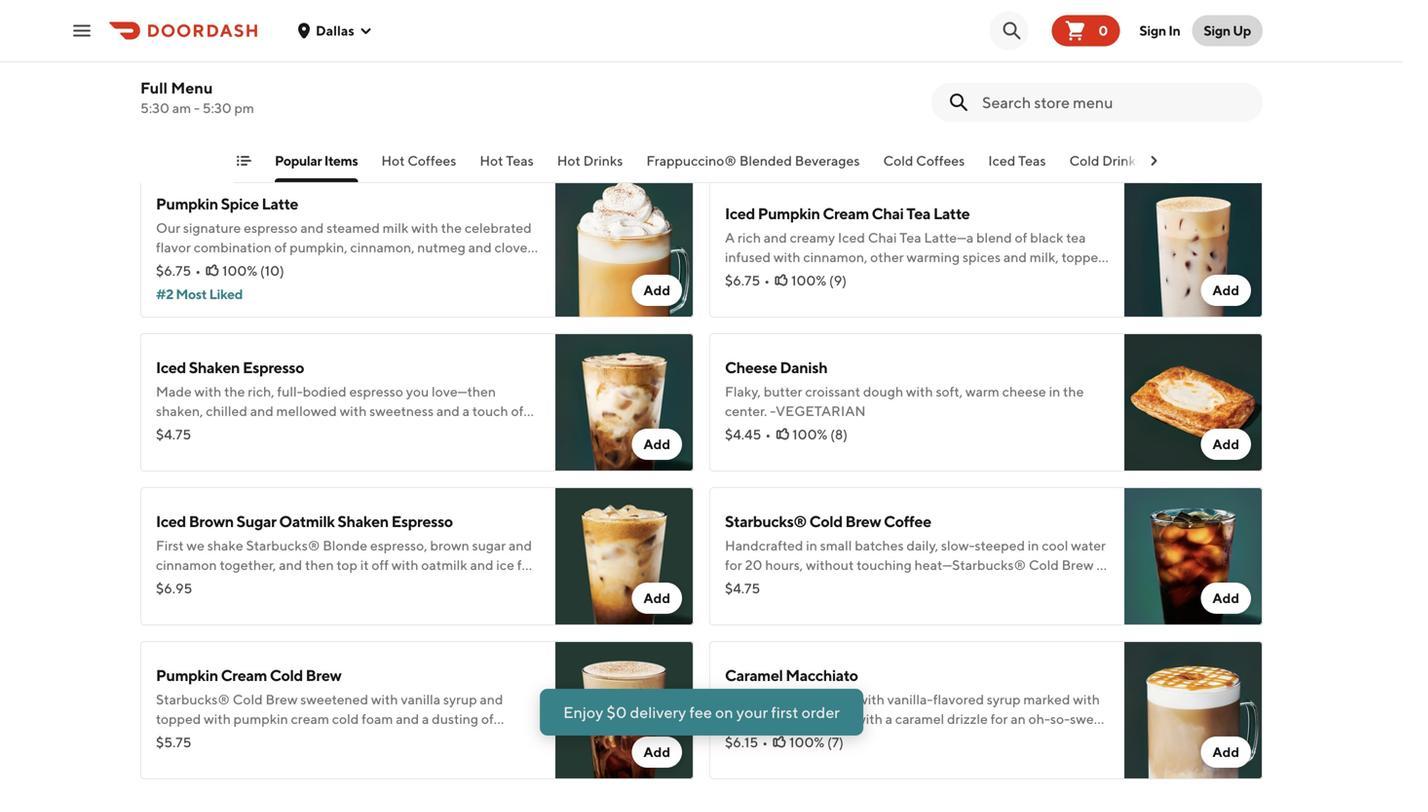 Task type: vqa. For each thing, say whether or not it's contained in the screenshot.


Task type: describe. For each thing, give the bounding box(es) containing it.
iced for pumpkin
[[725, 204, 755, 223]]

dough
[[863, 383, 903, 399]]

caramel inside caramel macchiato freshly steamed milk with vanilla-flavored syrup marked with espresso and topped with a caramel drizzle for an oh-so-sweet finish.
[[725, 666, 783, 684]]

and down mellowed
[[325, 422, 349, 438]]

cold inside starbucks® cold brew coffee handcrafted in small batches daily, slow-steeped in cool water for 20 hours, without touching heat—starbucks® cold brew is made from our custom blend of beans grown to steep long and cold for a super-smooth flavor.
[[725, 596, 752, 612]]

100% for iced pumpkin cream chai tea latte
[[791, 272, 826, 288]]

drizzle inside caramel macchiato freshly steamed milk with vanilla-flavored syrup marked with espresso and topped with a caramel drizzle for an oh-so-sweet finish.
[[947, 711, 988, 727]]

a inside caramel macchiato freshly steamed milk with vanilla-flavored syrup marked with espresso and topped with a caramel drizzle for an oh-so-sweet finish.
[[885, 711, 892, 727]]

1 horizontal spatial in
[[1028, 537, 1039, 553]]

pm
[[234, 100, 254, 116]]

water
[[1071, 537, 1106, 553]]

steamed inside caffè latte our dark, rich espresso balanced with steamed milk and a light layer of foam. a perfect milk-forward warm-up.
[[389, 76, 442, 92]]

hot drinks button
[[557, 151, 623, 182]]

brew up sweetened
[[306, 666, 341, 684]]

up
[[1233, 22, 1251, 38]]

and left real
[[381, 259, 404, 275]]

and down vanilla
[[396, 711, 419, 727]]

$4.75 for starbucks®
[[725, 580, 760, 596]]

full- for macchiato
[[859, 76, 885, 92]]

clove.
[[494, 239, 531, 255]]

for inside caramel macchiato freshly steamed milk with vanilla-flavored syrup marked with espresso and topped with a caramel drizzle for an oh-so-sweet finish.
[[991, 711, 1008, 727]]

bodied for iced caramel macchiato
[[885, 76, 928, 92]]

vanilla- inside caramel macchiato freshly steamed milk with vanilla-flavored syrup marked with espresso and topped with a caramel drizzle for an oh-so-sweet finish.
[[887, 691, 933, 707]]

espresso inside pumpkin spice latte our signature espresso and steamed milk with the celebrated flavor combination of pumpkin, cinnamon, nutmeg and clove. enjoy it topped with whipped cream and real pumpkin-pie spices.
[[244, 220, 298, 236]]

on
[[715, 703, 733, 722]]

show menu categories image
[[236, 153, 251, 169]]

spice inside iced pumpkin cream chai tea latte a rich and creamy iced chai tea latte—a blend of black tea infused with cinnamon, other warming spices and milk, topped with a sweet pumpkin cream cold foam and a dusting of pumpkin spice topping.
[[782, 288, 815, 304]]

$6.15 •
[[725, 734, 768, 750]]

1 horizontal spatial your
[[736, 703, 768, 722]]

vegetarian
[[776, 403, 866, 419]]

popular
[[275, 152, 322, 169]]

coffee
[[884, 512, 931, 531]]

• for pumpkin spice latte
[[195, 263, 201, 279]]

brew left sweetened
[[265, 691, 298, 707]]

is
[[1096, 557, 1106, 573]]

shaken inside iced brown sugar oatmilk shaken espresso first we shake starbucks® blonde espresso, brown sugar and cinnamon together, and then top it off with oatmilk and ice for a cool lift to power you through your day.
[[338, 512, 389, 531]]

delightfully
[[252, 422, 323, 438]]

hours,
[[765, 557, 803, 573]]

with inside caffè latte our dark, rich espresso balanced with steamed milk and a light layer of foam. a perfect milk-forward warm-up.
[[359, 76, 386, 92]]

cold up small
[[809, 512, 843, 531]]

soft,
[[936, 383, 963, 399]]

sign for sign in
[[1139, 22, 1166, 38]]

oh- inside the iced caramel macchiato we combine our rich, full-bodied espresso with vanilla- flavored syrup, milk and ice, then top it off with a caramel drizzle for an oh-so-sweet finish.
[[806, 114, 828, 131]]

a inside starbucks® cold brew coffee handcrafted in small batches daily, slow-steeped in cool water for 20 hours, without touching heat—starbucks® cold brew is made from our custom blend of beans grown to steep long and cold for a super-smooth flavor.
[[775, 596, 782, 612]]

oatmilk
[[279, 512, 335, 531]]

so- inside the iced caramel macchiato we combine our rich, full-bodied espresso with vanilla- flavored syrup, milk and ice, then top it off with a caramel drizzle for an oh-so-sweet finish.
[[828, 114, 848, 131]]

cold inside the pumpkin cream cold brew starbucks® cold brew sweetened with vanilla syrup and topped with pumpkin cream cold foam and a dusting of pumpkin-spice topping.
[[332, 711, 359, 727]]

1 horizontal spatial enjoy
[[563, 703, 603, 722]]

blend inside iced pumpkin cream chai tea latte a rich and creamy iced chai tea latte—a blend of black tea infused with cinnamon, other warming spices and milk, topped with a sweet pumpkin cream cold foam and a dusting of pumpkin spice topping.
[[976, 229, 1012, 246]]

shake
[[207, 537, 243, 553]]

0 vertical spatial chai
[[872, 204, 904, 223]]

topped inside iced pumpkin cream chai tea latte a rich and creamy iced chai tea latte—a blend of black tea infused with cinnamon, other warming spices and milk, topped with a sweet pumpkin cream cold foam and a dusting of pumpkin spice topping.
[[1061, 249, 1107, 265]]

cream inside the pumpkin cream cold brew starbucks® cold brew sweetened with vanilla syrup and topped with pumpkin cream cold foam and a dusting of pumpkin-spice topping.
[[291, 711, 329, 727]]

iced for caramel
[[725, 50, 755, 69]]

up.
[[425, 95, 445, 111]]

infused
[[725, 249, 771, 265]]

in
[[1168, 22, 1180, 38]]

pumpkin- inside the pumpkin cream cold brew starbucks® cold brew sweetened with vanilla syrup and topped with pumpkin cream cold foam and a dusting of pumpkin-spice topping.
[[156, 730, 216, 746]]

with inside iced brown sugar oatmilk shaken espresso first we shake starbucks® blonde espresso, brown sugar and cinnamon together, and then top it off with oatmilk and ice for a cool lift to power you through your day.
[[391, 557, 418, 573]]

2 horizontal spatial pumpkin
[[804, 268, 859, 285]]

rich inside caffè latte our dark, rich espresso balanced with steamed milk and a light layer of foam. a perfect milk-forward warm-up.
[[217, 76, 240, 92]]

- inside cheese danish flaky, butter croissant dough with soft, warm cheese in the center.   -vegetarian
[[770, 403, 776, 419]]

hot for hot drinks
[[557, 152, 581, 169]]

iced shaken espresso image
[[555, 333, 694, 472]]

flavor
[[156, 239, 191, 255]]

iced for teas
[[988, 152, 1016, 169]]

first
[[771, 703, 798, 722]]

with inside cheese danish flaky, butter croissant dough with soft, warm cheese in the center.   -vegetarian
[[906, 383, 933, 399]]

rich, for espresso
[[248, 383, 274, 399]]

warming
[[907, 249, 960, 265]]

milk inside the iced caramel macchiato we combine our rich, full-bodied espresso with vanilla- flavored syrup, milk and ice, then top it off with a caramel drizzle for an oh-so-sweet finish.
[[818, 95, 844, 111]]

milk,
[[1030, 249, 1059, 265]]

add for iced shaken espresso
[[643, 436, 670, 452]]

$6.75 for pumpkin spice latte
[[156, 263, 191, 279]]

pumpkin for our
[[156, 194, 218, 213]]

to inside starbucks® cold brew coffee handcrafted in small batches daily, slow-steeped in cool water for 20 hours, without touching heat—starbucks® cold brew is made from our custom blend of beans grown to steep long and cold for a super-smooth flavor.
[[1001, 576, 1014, 592]]

off inside iced brown sugar oatmilk shaken espresso first we shake starbucks® blonde espresso, brown sugar and cinnamon together, and then top it off with oatmilk and ice for a cool lift to power you through your day.
[[372, 557, 389, 573]]

spices.
[[156, 278, 197, 294]]

dusting inside iced pumpkin cream chai tea latte a rich and creamy iced chai tea latte—a blend of black tea infused with cinnamon, other warming spices and milk, topped with a sweet pumpkin cream cold foam and a dusting of pumpkin spice topping.
[[1002, 268, 1049, 285]]

pumpkin for brew
[[156, 666, 218, 684]]

deliciously
[[352, 422, 417, 438]]

oh- inside caramel macchiato freshly steamed milk with vanilla-flavored syrup marked with espresso and topped with a caramel drizzle for an oh-so-sweet finish.
[[1028, 711, 1050, 727]]

syrup inside the pumpkin cream cold brew starbucks® cold brew sweetened with vanilla syrup and topped with pumpkin cream cold foam and a dusting of pumpkin-spice topping.
[[443, 691, 477, 707]]

topping. inside iced pumpkin cream chai tea latte a rich and creamy iced chai tea latte—a blend of black tea infused with cinnamon, other warming spices and milk, topped with a sweet pumpkin cream cold foam and a dusting of pumpkin spice topping.
[[817, 288, 869, 304]]

spices
[[963, 249, 1001, 265]]

signature
[[183, 220, 241, 236]]

first
[[156, 537, 184, 553]]

hot teas button
[[480, 151, 534, 182]]

pumpkin spice latte our signature espresso and steamed milk with the celebrated flavor combination of pumpkin, cinnamon, nutmeg and clove. enjoy it topped with whipped cream and real pumpkin-pie spices.
[[156, 194, 532, 294]]

macchiato inside the iced caramel macchiato we combine our rich, full-bodied espresso with vanilla- flavored syrup, milk and ice, then top it off with a caramel drizzle for an oh-so-sweet finish.
[[818, 50, 891, 69]]

we
[[187, 537, 205, 553]]

a right create
[[242, 422, 249, 438]]

add button for caramel macchiato
[[1201, 737, 1251, 768]]

beans
[[920, 576, 957, 592]]

a inside caffè latte our dark, rich espresso balanced with steamed milk and a light layer of foam. a perfect milk-forward warm-up.
[[500, 76, 507, 92]]

espresso inside caffè latte our dark, rich espresso balanced with steamed milk and a light layer of foam. a perfect milk-forward warm-up.
[[243, 76, 297, 92]]

combination
[[194, 239, 272, 255]]

pumpkin- inside pumpkin spice latte our signature espresso and steamed milk with the celebrated flavor combination of pumpkin, cinnamon, nutmeg and clove. enjoy it topped with whipped cream and real pumpkin-pie spices.
[[433, 259, 493, 275]]

forward
[[334, 95, 383, 111]]

sign for sign up
[[1204, 22, 1230, 38]]

cheese
[[1002, 383, 1046, 399]]

$4.45 •
[[725, 426, 771, 442]]

latte inside iced pumpkin cream chai tea latte a rich and creamy iced chai tea latte—a blend of black tea infused with cinnamon, other warming spices and milk, topped with a sweet pumpkin cream cold foam and a dusting of pumpkin spice topping.
[[933, 204, 970, 223]]

(9)
[[829, 272, 847, 288]]

pumpkin spice latte image
[[555, 179, 694, 318]]

sweet for cream
[[765, 268, 801, 285]]

espresso inside iced shaken espresso made with the rich, full-bodied espresso you love—then shaken, chilled and mellowed with sweetness and a touch of milk to create a delightfully and deliciously convenient on- the-go drink.
[[349, 383, 403, 399]]

create
[[200, 422, 239, 438]]

menu for full
[[171, 78, 213, 97]]

and down celebrated
[[468, 239, 492, 255]]

add for iced brown sugar oatmilk shaken espresso
[[643, 590, 670, 606]]

then inside the iced caramel macchiato we combine our rich, full-bodied espresso with vanilla- flavored syrup, milk and ice, then top it off with a caramel drizzle for an oh-so-sweet finish.
[[897, 95, 926, 111]]

1 vertical spatial tea
[[900, 229, 921, 246]]

add for caramel macchiato
[[1212, 744, 1239, 760]]

foam inside iced pumpkin cream chai tea latte a rich and creamy iced chai tea latte—a blend of black tea infused with cinnamon, other warming spices and milk, topped with a sweet pumpkin cream cold foam and a dusting of pumpkin spice topping.
[[932, 268, 964, 285]]

super-
[[784, 596, 825, 612]]

most
[[176, 286, 207, 302]]

starbucks® inside iced brown sugar oatmilk shaken espresso first we shake starbucks® blonde espresso, brown sugar and cinnamon together, and then top it off with oatmilk and ice for a cool lift to power you through your day.
[[246, 537, 320, 553]]

cream inside iced pumpkin cream chai tea latte a rich and creamy iced chai tea latte—a blend of black tea infused with cinnamon, other warming spices and milk, topped with a sweet pumpkin cream cold foam and a dusting of pumpkin spice topping.
[[861, 268, 900, 285]]

cold left sweetened
[[233, 691, 263, 707]]

and up through
[[279, 557, 302, 573]]

items
[[324, 152, 358, 169]]

pumpkin,
[[290, 239, 347, 255]]

topping. inside the pumpkin cream cold brew starbucks® cold brew sweetened with vanilla syrup and topped with pumpkin cream cold foam and a dusting of pumpkin-spice topping.
[[251, 730, 303, 746]]

touch
[[472, 403, 508, 419]]

caramel macchiato image
[[1124, 641, 1263, 779]]

an inside the iced caramel macchiato we combine our rich, full-bodied espresso with vanilla- flavored syrup, milk and ice, then top it off with a caramel drizzle for an oh-so-sweet finish.
[[788, 114, 804, 131]]

danish
[[780, 358, 827, 377]]

brew up long
[[1062, 557, 1094, 573]]

to inside iced shaken espresso made with the rich, full-bodied espresso you love—then shaken, chilled and mellowed with sweetness and a touch of milk to create a delightfully and deliciously convenient on- the-go drink.
[[185, 422, 197, 438]]

frappuccino® blended beverages button
[[646, 151, 860, 182]]

a inside caffè latte our dark, rich espresso balanced with steamed milk and a light layer of foam. a perfect milk-forward warm-up.
[[241, 95, 251, 111]]

and up convenient in the bottom of the page
[[436, 403, 460, 419]]

the inside iced shaken espresso made with the rich, full-bodied espresso you love—then shaken, chilled and mellowed with sweetness and a touch of milk to create a delightfully and deliciously convenient on- the-go drink.
[[224, 383, 245, 399]]

warm-
[[385, 95, 425, 111]]

tea
[[1066, 229, 1086, 246]]

100% for pumpkin spice latte
[[222, 263, 257, 279]]

iced shaken espresso made with the rich, full-bodied espresso you love—then shaken, chilled and mellowed with sweetness and a touch of milk to create a delightfully and deliciously convenient on- the-go drink.
[[156, 358, 524, 458]]

hot for hot coffees
[[381, 152, 405, 169]]

100% (9)
[[791, 272, 847, 288]]

and up ice
[[509, 537, 532, 553]]

flavored inside the iced caramel macchiato we combine our rich, full-bodied espresso with vanilla- flavored syrup, milk and ice, then top it off with a caramel drizzle for an oh-so-sweet finish.
[[725, 95, 776, 111]]

and inside the iced caramel macchiato we combine our rich, full-bodied espresso with vanilla- flavored syrup, milk and ice, then top it off with a caramel drizzle for an oh-so-sweet finish.
[[847, 95, 870, 111]]

dark,
[[183, 76, 214, 92]]

a inside iced brown sugar oatmilk shaken espresso first we shake starbucks® blonde espresso, brown sugar and cinnamon together, and then top it off with oatmilk and ice for a cool lift to power you through your day.
[[156, 576, 163, 592]]

and right vanilla
[[480, 691, 503, 707]]

and up delightfully in the bottom left of the page
[[250, 403, 274, 419]]

hot coffees button
[[381, 151, 456, 182]]

$6.15
[[725, 734, 758, 750]]

scroll menu navigation right image
[[1146, 153, 1161, 169]]

drinks for cold drinks
[[1102, 152, 1142, 169]]

slow-
[[941, 537, 975, 553]]

espresso inside caramel macchiato freshly steamed milk with vanilla-flavored syrup marked with espresso and topped with a caramel drizzle for an oh-so-sweet finish.
[[725, 711, 779, 727]]

handcrafted
[[725, 537, 803, 553]]

a down infused
[[755, 268, 762, 285]]

cold coffees
[[883, 152, 965, 169]]

without
[[806, 557, 854, 573]]

our inside pumpkin spice latte our signature espresso and steamed milk with the celebrated flavor combination of pumpkin, cinnamon, nutmeg and clove. enjoy it topped with whipped cream and real pumpkin-pie spices.
[[156, 220, 180, 236]]

cool inside iced brown sugar oatmilk shaken espresso first we shake starbucks® blonde espresso, brown sugar and cinnamon together, and then top it off with oatmilk and ice for a cool lift to power you through your day.
[[166, 576, 192, 592]]

cold inside iced pumpkin cream chai tea latte a rich and creamy iced chai tea latte—a blend of black tea infused with cinnamon, other warming spices and milk, topped with a sweet pumpkin cream cold foam and a dusting of pumpkin spice topping.
[[903, 268, 929, 285]]

vanilla
[[401, 691, 441, 707]]

$6.75 • for pumpkin spice latte
[[156, 263, 201, 279]]

to inside iced brown sugar oatmilk shaken espresso first we shake starbucks® blonde espresso, brown sugar and cinnamon together, and then top it off with oatmilk and ice for a cool lift to power you through your day.
[[214, 576, 227, 592]]

layer
[[156, 95, 186, 111]]

cold drinks button
[[1069, 151, 1142, 182]]

add for cheese danish
[[1212, 436, 1239, 452]]

iced pumpkin cream chai tea latte image
[[1124, 179, 1263, 318]]

grown
[[959, 576, 998, 592]]

starbucks® cold brew coffee handcrafted in small batches daily, slow-steeped in cool water for 20 hours, without touching heat—starbucks® cold brew is made from our custom blend of beans grown to steep long and cold for a super-smooth flavor.
[[725, 512, 1107, 612]]

open menu image
[[70, 19, 94, 42]]

small
[[820, 537, 852, 553]]

it inside pumpkin spice latte our signature espresso and steamed milk with the celebrated flavor combination of pumpkin, cinnamon, nutmeg and clove. enjoy it topped with whipped cream and real pumpkin-pie spices.
[[194, 259, 202, 275]]

• for cheese danish
[[765, 426, 771, 442]]

cream inside pumpkin spice latte our signature espresso and steamed milk with the celebrated flavor combination of pumpkin, cinnamon, nutmeg and clove. enjoy it topped with whipped cream and real pumpkin-pie spices.
[[340, 259, 378, 275]]

celebrated
[[465, 220, 532, 236]]

full- for espresso
[[277, 383, 303, 399]]

add for starbucks® cold brew coffee
[[1212, 590, 1239, 606]]

milk inside pumpkin spice latte our signature espresso and steamed milk with the celebrated flavor combination of pumpkin, cinnamon, nutmeg and clove. enjoy it topped with whipped cream and real pumpkin-pie spices.
[[383, 220, 409, 236]]

0 horizontal spatial in
[[806, 537, 817, 553]]

the-
[[156, 442, 183, 458]]

milk inside caffè latte our dark, rich espresso balanced with steamed milk and a light layer of foam. a perfect milk-forward warm-up.
[[445, 76, 471, 92]]

our inside the iced caramel macchiato we combine our rich, full-bodied espresso with vanilla- flavored syrup, milk and ice, then top it off with a caramel drizzle for an oh-so-sweet finish.
[[806, 76, 827, 92]]

day.
[[380, 576, 405, 592]]

starbucks® inside starbucks® cold brew coffee handcrafted in small batches daily, slow-steeped in cool water for 20 hours, without touching heat—starbucks® cold brew is made from our custom blend of beans grown to steep long and cold for a super-smooth flavor.
[[725, 512, 807, 531]]

hot for hot teas
[[480, 152, 503, 169]]

iced teas button
[[988, 151, 1046, 182]]

add button for iced pumpkin cream chai tea latte
[[1201, 275, 1251, 306]]

menu for view
[[714, 754, 756, 772]]

spice inside the pumpkin cream cold brew starbucks® cold brew sweetened with vanilla syrup and topped with pumpkin cream cold foam and a dusting of pumpkin-spice topping.
[[216, 730, 249, 746]]

you inside iced brown sugar oatmilk shaken espresso first we shake starbucks® blonde espresso, brown sugar and cinnamon together, and then top it off with oatmilk and ice for a cool lift to power you through your day.
[[272, 576, 294, 592]]

drizzle inside the iced caramel macchiato we combine our rich, full-bodied espresso with vanilla- flavored syrup, milk and ice, then top it off with a caramel drizzle for an oh-so-sweet finish.
[[725, 114, 766, 131]]

your inside iced brown sugar oatmilk shaken espresso first we shake starbucks® blonde espresso, brown sugar and cinnamon together, and then top it off with oatmilk and ice for a cool lift to power you through your day.
[[350, 576, 377, 592]]

(10)
[[260, 263, 284, 279]]

bodied for iced shaken espresso
[[303, 383, 347, 399]]

through
[[297, 576, 347, 592]]

iced brown sugar oatmilk shaken espresso first we shake starbucks® blonde espresso, brown sugar and cinnamon together, and then top it off with oatmilk and ice for a cool lift to power you through your day.
[[156, 512, 534, 592]]

sign up link
[[1192, 15, 1263, 46]]

for inside iced brown sugar oatmilk shaken espresso first we shake starbucks® blonde espresso, brown sugar and cinnamon together, and then top it off with oatmilk and ice for a cool lift to power you through your day.
[[517, 557, 534, 573]]

cold coffees button
[[883, 151, 965, 182]]

1 horizontal spatial pumpkin
[[725, 288, 780, 304]]

cold down ice,
[[883, 152, 913, 169]]

brew up batches
[[845, 512, 881, 531]]

of inside caffè latte our dark, rich espresso balanced with steamed milk and a light layer of foam. a perfect milk-forward warm-up.
[[189, 95, 201, 111]]

touching
[[857, 557, 912, 573]]

caramel inside caramel macchiato freshly steamed milk with vanilla-flavored syrup marked with espresso and topped with a caramel drizzle for an oh-so-sweet finish.
[[895, 711, 944, 727]]

1 vertical spatial chai
[[868, 229, 897, 246]]

20
[[745, 557, 762, 573]]

milk inside iced shaken espresso made with the rich, full-bodied espresso you love—then shaken, chilled and mellowed with sweetness and a touch of milk to create a delightfully and deliciously convenient on- the-go drink.
[[156, 422, 182, 438]]

a inside the pumpkin cream cold brew starbucks® cold brew sweetened with vanilla syrup and topped with pumpkin cream cold foam and a dusting of pumpkin-spice topping.
[[422, 711, 429, 727]]

cold down item search search field
[[1069, 152, 1099, 169]]

and inside caffè latte our dark, rich espresso balanced with steamed milk and a light layer of foam. a perfect milk-forward warm-up.
[[474, 76, 497, 92]]

topped inside caramel macchiato freshly steamed milk with vanilla-flavored syrup marked with espresso and topped with a caramel drizzle for an oh-so-sweet finish.
[[808, 711, 853, 727]]

enjoy $0 delivery fee on your first order
[[563, 703, 840, 722]]

ice
[[496, 557, 514, 573]]

smooth
[[825, 596, 872, 612]]

dusting inside the pumpkin cream cold brew starbucks® cold brew sweetened with vanilla syrup and topped with pumpkin cream cold foam and a dusting of pumpkin-spice topping.
[[432, 711, 478, 727]]

delivery
[[630, 703, 686, 722]]

full
[[140, 78, 168, 97]]

pie
[[493, 259, 512, 275]]

topped inside the pumpkin cream cold brew starbucks® cold brew sweetened with vanilla syrup and topped with pumpkin cream cold foam and a dusting of pumpkin-spice topping.
[[156, 711, 201, 727]]

shaken,
[[156, 403, 203, 419]]

#2
[[156, 286, 173, 302]]



Task type: locate. For each thing, give the bounding box(es) containing it.
our
[[156, 76, 180, 92], [156, 220, 180, 236]]

coffees for cold coffees
[[916, 152, 965, 169]]

2 drinks from the left
[[1102, 152, 1142, 169]]

whipped
[[283, 259, 337, 275]]

starbucks®
[[725, 512, 807, 531], [246, 537, 320, 553], [156, 691, 230, 707]]

pumpkin
[[804, 268, 859, 285], [725, 288, 780, 304], [234, 711, 288, 727]]

latte inside caffè latte our dark, rich espresso balanced with steamed milk and a light layer of foam. a perfect milk-forward warm-up.
[[197, 50, 233, 69]]

$6.95
[[156, 580, 192, 596]]

-
[[194, 100, 200, 116], [770, 403, 776, 419]]

tea up warming
[[900, 229, 921, 246]]

starbucks® down oatmilk
[[246, 537, 320, 553]]

in right steeped on the right bottom
[[1028, 537, 1039, 553]]

sign left in
[[1139, 22, 1166, 38]]

iced up first
[[156, 512, 186, 531]]

latte
[[197, 50, 233, 69], [262, 194, 298, 213], [933, 204, 970, 223]]

iced brown sugar oatmilk shaken espresso image
[[555, 487, 694, 626]]

1 vertical spatial spice
[[216, 730, 249, 746]]

1 vertical spatial finish.
[[725, 730, 761, 746]]

steamed up 'warm-' on the left top
[[389, 76, 442, 92]]

1 hot from the left
[[381, 152, 405, 169]]

in right cheese
[[1049, 383, 1060, 399]]

dusting down vanilla
[[432, 711, 478, 727]]

$4.75 down 20
[[725, 580, 760, 596]]

cinnamon, inside iced pumpkin cream chai tea latte a rich and creamy iced chai tea latte—a blend of black tea infused with cinnamon, other warming spices and milk, topped with a sweet pumpkin cream cold foam and a dusting of pumpkin spice topping.
[[803, 249, 868, 265]]

drink.
[[201, 442, 236, 458]]

full- inside the iced caramel macchiato we combine our rich, full-bodied espresso with vanilla- flavored syrup, milk and ice, then top it off with a caramel drizzle for an oh-so-sweet finish.
[[859, 76, 885, 92]]

0 vertical spatial your
[[350, 576, 377, 592]]

coffees
[[408, 152, 456, 169], [916, 152, 965, 169]]

our
[[806, 76, 827, 92], [794, 576, 815, 592]]

espresso up sweetness
[[349, 383, 403, 399]]

foam
[[932, 268, 964, 285], [362, 711, 393, 727]]

our up flavor
[[156, 220, 180, 236]]

sign
[[1139, 22, 1166, 38], [1204, 22, 1230, 38]]

it up #2 most liked
[[194, 259, 202, 275]]

combine
[[749, 76, 803, 92]]

our up syrup,
[[806, 76, 827, 92]]

0 horizontal spatial teas
[[506, 152, 534, 169]]

chai
[[872, 204, 904, 223], [868, 229, 897, 246]]

0 vertical spatial off
[[964, 95, 981, 111]]

1 horizontal spatial oh-
[[1028, 711, 1050, 727]]

0 horizontal spatial rich
[[217, 76, 240, 92]]

frappuccino® blended beverages
[[646, 152, 860, 169]]

2 vertical spatial sweet
[[1070, 711, 1107, 727]]

iced up the made
[[156, 358, 186, 377]]

warm
[[965, 383, 1000, 399]]

bodied inside iced shaken espresso made with the rich, full-bodied espresso you love—then shaken, chilled and mellowed with sweetness and a touch of milk to create a delightfully and deliciously convenient on- the-go drink.
[[303, 383, 347, 399]]

syrup,
[[779, 95, 816, 111]]

of inside starbucks® cold brew coffee handcrafted in small batches daily, slow-steeped in cool water for 20 hours, without touching heat—starbucks® cold brew is made from our custom blend of beans grown to steep long and cold for a super-smooth flavor.
[[904, 576, 917, 592]]

$6.75
[[156, 263, 191, 279], [725, 272, 760, 288]]

0 horizontal spatial -
[[194, 100, 200, 116]]

2 vertical spatial it
[[360, 557, 369, 573]]

1 vertical spatial pumpkin
[[725, 288, 780, 304]]

caffè latte our dark, rich espresso balanced with steamed milk and a light layer of foam. a perfect milk-forward warm-up.
[[156, 50, 538, 111]]

pumpkin inside the pumpkin cream cold brew starbucks® cold brew sweetened with vanilla syrup and topped with pumpkin cream cold foam and a dusting of pumpkin-spice topping.
[[156, 666, 218, 684]]

1 horizontal spatial it
[[360, 557, 369, 573]]

cinnamon, up real
[[350, 239, 415, 255]]

coffees for hot coffees
[[408, 152, 456, 169]]

1 horizontal spatial $6.75
[[725, 272, 760, 288]]

am
[[172, 100, 191, 116]]

1 teas from the left
[[506, 152, 534, 169]]

0 vertical spatial caramel
[[758, 50, 816, 69]]

teas left hot drinks
[[506, 152, 534, 169]]

sweet inside the iced caramel macchiato we combine our rich, full-bodied espresso with vanilla- flavored syrup, milk and ice, then top it off with a caramel drizzle for an oh-so-sweet finish.
[[848, 114, 885, 131]]

0
[[1099, 22, 1108, 38]]

1 vertical spatial vanilla-
[[887, 691, 933, 707]]

0 horizontal spatial pumpkin
[[234, 711, 288, 727]]

2 sign from the left
[[1204, 22, 1230, 38]]

1 horizontal spatial an
[[1011, 711, 1026, 727]]

espresso inside iced shaken espresso made with the rich, full-bodied espresso you love—then shaken, chilled and mellowed with sweetness and a touch of milk to create a delightfully and deliciously convenient on- the-go drink.
[[243, 358, 304, 377]]

iced right cold coffees
[[988, 152, 1016, 169]]

drizzle
[[725, 114, 766, 131], [947, 711, 988, 727]]

$4.75 for iced
[[156, 426, 191, 442]]

perfect
[[254, 95, 300, 111]]

syrup left marked
[[987, 691, 1021, 707]]

cold down warming
[[903, 268, 929, 285]]

convenient
[[420, 422, 490, 438]]

pumpkin up creamy
[[758, 204, 820, 223]]

0 vertical spatial our
[[156, 76, 180, 92]]

finish. inside caramel macchiato freshly steamed milk with vanilla-flavored syrup marked with espresso and topped with a caramel drizzle for an oh-so-sweet finish.
[[725, 730, 761, 746]]

1 horizontal spatial pumpkin-
[[433, 259, 493, 275]]

drinks for hot drinks
[[583, 152, 623, 169]]

cold down made
[[725, 596, 752, 612]]

the inside pumpkin spice latte our signature espresso and steamed milk with the celebrated flavor combination of pumpkin, cinnamon, nutmeg and clove. enjoy it topped with whipped cream and real pumpkin-pie spices.
[[441, 220, 462, 236]]

1 horizontal spatial vanilla-
[[1018, 76, 1063, 92]]

teas for iced teas
[[1018, 152, 1046, 169]]

marked
[[1023, 691, 1070, 707]]

light
[[510, 76, 538, 92]]

cool
[[1042, 537, 1068, 553], [166, 576, 192, 592]]

1 horizontal spatial $4.75
[[725, 580, 760, 596]]

a down spices
[[992, 268, 1000, 285]]

menu inside full menu 5:30 am - 5:30 pm
[[171, 78, 213, 97]]

1 horizontal spatial coffees
[[916, 152, 965, 169]]

1 vertical spatial starbucks®
[[246, 537, 320, 553]]

it inside iced brown sugar oatmilk shaken espresso first we shake starbucks® blonde espresso, brown sugar and cinnamon together, and then top it off with oatmilk and ice for a cool lift to power you through your day.
[[360, 557, 369, 573]]

starbucks® cold brew coffee image
[[1124, 487, 1263, 626]]

$6.75 down flavor
[[156, 263, 191, 279]]

hot inside "button"
[[381, 152, 405, 169]]

2 vertical spatial cold
[[332, 711, 359, 727]]

iced caramel macchiato image
[[1124, 25, 1263, 164]]

100% left (7)
[[789, 734, 824, 750]]

teas for hot teas
[[506, 152, 534, 169]]

off inside the iced caramel macchiato we combine our rich, full-bodied espresso with vanilla- flavored syrup, milk and ice, then top it off with a caramel drizzle for an oh-so-sweet finish.
[[964, 95, 981, 111]]

caffè latte image
[[555, 25, 694, 164]]

add button for iced brown sugar oatmilk shaken espresso
[[632, 583, 682, 614]]

- inside full menu 5:30 am - 5:30 pm
[[194, 100, 200, 116]]

100% left (9)
[[791, 272, 826, 288]]

topped
[[1061, 249, 1107, 265], [205, 259, 250, 275], [156, 711, 201, 727], [808, 711, 853, 727]]

menu inside view menu button
[[714, 754, 756, 772]]

teas inside iced teas button
[[1018, 152, 1046, 169]]

0 horizontal spatial 5:30
[[140, 100, 169, 116]]

pumpkin inside iced pumpkin cream chai tea latte a rich and creamy iced chai tea latte—a blend of black tea infused with cinnamon, other warming spices and milk, topped with a sweet pumpkin cream cold foam and a dusting of pumpkin spice topping.
[[758, 204, 820, 223]]

milk up the-
[[156, 422, 182, 438]]

popular items
[[275, 152, 358, 169]]

5:30 down full
[[140, 100, 169, 116]]

coffees left iced teas
[[916, 152, 965, 169]]

your
[[350, 576, 377, 592], [736, 703, 768, 722]]

full-
[[859, 76, 885, 92], [277, 383, 303, 399]]

hot right hot teas in the top of the page
[[557, 152, 581, 169]]

iced teas
[[988, 152, 1046, 169]]

flavored
[[725, 95, 776, 111], [933, 691, 984, 707]]

1 vertical spatial off
[[372, 557, 389, 573]]

0 horizontal spatial coffees
[[408, 152, 456, 169]]

vanilla- right order
[[887, 691, 933, 707]]

iced right creamy
[[838, 229, 865, 246]]

add for pumpkin cream cold brew
[[643, 744, 670, 760]]

macchiato inside caramel macchiato freshly steamed milk with vanilla-flavored syrup marked with espresso and topped with a caramel drizzle for an oh-so-sweet finish.
[[786, 666, 858, 684]]

and down spices
[[966, 268, 990, 285]]

0 vertical spatial finish.
[[887, 114, 924, 131]]

caramel macchiato freshly steamed milk with vanilla-flavored syrup marked with espresso and topped with a caramel drizzle for an oh-so-sweet finish.
[[725, 666, 1107, 746]]

milk up (7)
[[829, 691, 855, 707]]

an down marked
[[1011, 711, 1026, 727]]

and up pumpkin,
[[300, 220, 324, 236]]

0 vertical spatial shaken
[[189, 358, 240, 377]]

1 horizontal spatial you
[[406, 383, 429, 399]]

then inside iced brown sugar oatmilk shaken espresso first we shake starbucks® blonde espresso, brown sugar and cinnamon together, and then top it off with oatmilk and ice for a cool lift to power you through your day.
[[305, 557, 334, 573]]

syrup inside caramel macchiato freshly steamed milk with vanilla-flavored syrup marked with espresso and topped with a caramel drizzle for an oh-so-sweet finish.
[[987, 691, 1021, 707]]

for inside the iced caramel macchiato we combine our rich, full-bodied espresso with vanilla- flavored syrup, milk and ice, then top it off with a caramel drizzle for an oh-so-sweet finish.
[[768, 114, 786, 131]]

topping. down sweetened
[[251, 730, 303, 746]]

liked
[[209, 286, 243, 302]]

cheese danish image
[[1124, 333, 1263, 472]]

1 vertical spatial dusting
[[432, 711, 478, 727]]

milk-
[[302, 95, 334, 111]]

cold up sweetened
[[270, 666, 303, 684]]

1 syrup from the left
[[443, 691, 477, 707]]

foam inside the pumpkin cream cold brew starbucks® cold brew sweetened with vanilla syrup and topped with pumpkin cream cold foam and a dusting of pumpkin-spice topping.
[[362, 711, 393, 727]]

• for caramel macchiato
[[762, 734, 768, 750]]

5:30
[[140, 100, 169, 116], [202, 100, 232, 116]]

a inside iced pumpkin cream chai tea latte a rich and creamy iced chai tea latte—a blend of black tea infused with cinnamon, other warming spices and milk, topped with a sweet pumpkin cream cold foam and a dusting of pumpkin spice topping.
[[725, 229, 735, 246]]

custom
[[818, 576, 863, 592]]

sign inside "link"
[[1139, 22, 1166, 38]]

0 vertical spatial bodied
[[885, 76, 928, 92]]

1 vertical spatial a
[[725, 229, 735, 246]]

your left day.
[[350, 576, 377, 592]]

iced caramel macchiato we combine our rich, full-bodied espresso with vanilla- flavored syrup, milk and ice, then top it off with a caramel drizzle for an oh-so-sweet finish.
[[725, 50, 1073, 131]]

0 horizontal spatial cream
[[221, 666, 267, 684]]

blend inside starbucks® cold brew coffee handcrafted in small batches daily, slow-steeped in cool water for 20 hours, without touching heat—starbucks® cold brew is made from our custom blend of beans grown to steep long and cold for a super-smooth flavor.
[[866, 576, 902, 592]]

flavored inside caramel macchiato freshly steamed milk with vanilla-flavored syrup marked with espresso and topped with a caramel drizzle for an oh-so-sweet finish.
[[933, 691, 984, 707]]

100% for caramel macchiato
[[789, 734, 824, 750]]

sign left up on the top right
[[1204, 22, 1230, 38]]

cream inside the pumpkin cream cold brew starbucks® cold brew sweetened with vanilla syrup and topped with pumpkin cream cold foam and a dusting of pumpkin-spice topping.
[[221, 666, 267, 684]]

we
[[725, 76, 747, 92]]

caramel inside the iced caramel macchiato we combine our rich, full-bodied espresso with vanilla- flavored syrup, milk and ice, then top it off with a caramel drizzle for an oh-so-sweet finish.
[[758, 50, 816, 69]]

0 vertical spatial sweet
[[848, 114, 885, 131]]

1 vertical spatial cool
[[166, 576, 192, 592]]

rich inside iced pumpkin cream chai tea latte a rich and creamy iced chai tea latte—a blend of black tea infused with cinnamon, other warming spices and milk, topped with a sweet pumpkin cream cold foam and a dusting of pumpkin spice topping.
[[738, 229, 761, 246]]

0 horizontal spatial dusting
[[432, 711, 478, 727]]

ice,
[[873, 95, 895, 111]]

cinnamon, up (9)
[[803, 249, 868, 265]]

sugar
[[472, 537, 506, 553]]

pumpkin cream cold brew image
[[555, 641, 694, 779]]

so- down marked
[[1050, 711, 1070, 727]]

and left milk,
[[1003, 249, 1027, 265]]

syrup
[[443, 691, 477, 707], [987, 691, 1021, 707]]

caramel inside the iced caramel macchiato we combine our rich, full-bodied espresso with vanilla- flavored syrup, milk and ice, then top it off with a caramel drizzle for an oh-so-sweet finish.
[[1023, 95, 1073, 111]]

0 vertical spatial cool
[[1042, 537, 1068, 553]]

- down "butter"
[[770, 403, 776, 419]]

espresso up espresso,
[[391, 512, 453, 531]]

sweet down ice,
[[848, 114, 885, 131]]

a right order
[[885, 711, 892, 727]]

• right $4.45
[[765, 426, 771, 442]]

bodied up ice,
[[885, 76, 928, 92]]

flavored down we
[[725, 95, 776, 111]]

0 horizontal spatial cold
[[332, 711, 359, 727]]

cream inside iced pumpkin cream chai tea latte a rich and creamy iced chai tea latte—a blend of black tea infused with cinnamon, other warming spices and milk, topped with a sweet pumpkin cream cold foam and a dusting of pumpkin spice topping.
[[823, 204, 869, 223]]

cinnamon,
[[350, 239, 415, 255], [803, 249, 868, 265]]

our inside starbucks® cold brew coffee handcrafted in small batches daily, slow-steeped in cool water for 20 hours, without touching heat—starbucks® cold brew is made from our custom blend of beans grown to steep long and cold for a super-smooth flavor.
[[794, 576, 815, 592]]

0 horizontal spatial pumpkin-
[[156, 730, 216, 746]]

iced for shaken
[[156, 358, 186, 377]]

• right $6.15
[[762, 734, 768, 750]]

the inside cheese danish flaky, butter croissant dough with soft, warm cheese in the center.   -vegetarian
[[1063, 383, 1084, 399]]

2 5:30 from the left
[[202, 100, 232, 116]]

0 horizontal spatial sign
[[1139, 22, 1166, 38]]

you inside iced shaken espresso made with the rich, full-bodied espresso you love—then shaken, chilled and mellowed with sweetness and a touch of milk to create a delightfully and deliciously convenient on- the-go drink.
[[406, 383, 429, 399]]

coffees inside button
[[916, 152, 965, 169]]

1 horizontal spatial drinks
[[1102, 152, 1142, 169]]

1 horizontal spatial full-
[[859, 76, 885, 92]]

0 vertical spatial blend
[[976, 229, 1012, 246]]

1 vertical spatial full-
[[277, 383, 303, 399]]

milk left light
[[445, 76, 471, 92]]

1 horizontal spatial a
[[725, 229, 735, 246]]

cream down sweetened
[[291, 711, 329, 727]]

0 horizontal spatial drizzle
[[725, 114, 766, 131]]

batches
[[855, 537, 904, 553]]

steamed inside caramel macchiato freshly steamed milk with vanilla-flavored syrup marked with espresso and topped with a caramel drizzle for an oh-so-sweet finish.
[[773, 691, 826, 707]]

add for pumpkin spice latte
[[643, 282, 670, 298]]

0 horizontal spatial enjoy
[[156, 259, 191, 275]]

and up 100% (7)
[[782, 711, 805, 727]]

0 vertical spatial espresso
[[243, 358, 304, 377]]

macchiato up ice,
[[818, 50, 891, 69]]

1 horizontal spatial bodied
[[885, 76, 928, 92]]

0 vertical spatial drizzle
[[725, 114, 766, 131]]

and down is
[[1084, 576, 1107, 592]]

2 hot from the left
[[480, 152, 503, 169]]

1 our from the top
[[156, 76, 180, 92]]

spice
[[782, 288, 815, 304], [216, 730, 249, 746]]

hot
[[381, 152, 405, 169], [480, 152, 503, 169], [557, 152, 581, 169]]

coffees inside "button"
[[408, 152, 456, 169]]

2 horizontal spatial it
[[953, 95, 961, 111]]

cream down pumpkin,
[[340, 259, 378, 275]]

1 vertical spatial rich
[[738, 229, 761, 246]]

spice right "$5.75"
[[216, 730, 249, 746]]

blonde
[[323, 537, 367, 553]]

top inside iced brown sugar oatmilk shaken espresso first we shake starbucks® blonde espresso, brown sugar and cinnamon together, and then top it off with oatmilk and ice for a cool lift to power you through your day.
[[336, 557, 358, 573]]

then up through
[[305, 557, 334, 573]]

1 vertical spatial espresso
[[391, 512, 453, 531]]

full- up mellowed
[[277, 383, 303, 399]]

3 hot from the left
[[557, 152, 581, 169]]

add button for pumpkin cream cold brew
[[632, 737, 682, 768]]

0 vertical spatial tea
[[906, 204, 931, 223]]

iced pumpkin cream chai tea latte a rich and creamy iced chai tea latte—a blend of black tea infused with cinnamon, other warming spices and milk, topped with a sweet pumpkin cream cold foam and a dusting of pumpkin spice topping.
[[725, 204, 1107, 304]]

1 vertical spatial rich,
[[248, 383, 274, 399]]

topping.
[[817, 288, 869, 304], [251, 730, 303, 746]]

pumpkin cream cold brew starbucks® cold brew sweetened with vanilla syrup and topped with pumpkin cream cold foam and a dusting of pumpkin-spice topping.
[[156, 666, 503, 746]]

top down the blonde
[[336, 557, 358, 573]]

blend down touching
[[866, 576, 902, 592]]

tea
[[906, 204, 931, 223], [900, 229, 921, 246]]

0 horizontal spatial $4.75
[[156, 426, 191, 442]]

pumpkin inside pumpkin spice latte our signature espresso and steamed milk with the celebrated flavor combination of pumpkin, cinnamon, nutmeg and clove. enjoy it topped with whipped cream and real pumpkin-pie spices.
[[156, 194, 218, 213]]

100% down vegetarian
[[792, 426, 828, 442]]

topped down tea
[[1061, 249, 1107, 265]]

1 vertical spatial your
[[736, 703, 768, 722]]

so- inside caramel macchiato freshly steamed milk with vanilla-flavored syrup marked with espresso and topped with a caramel drizzle for an oh-so-sweet finish.
[[1050, 711, 1070, 727]]

starbucks® inside the pumpkin cream cold brew starbucks® cold brew sweetened with vanilla syrup and topped with pumpkin cream cold foam and a dusting of pumpkin-spice topping.
[[156, 691, 230, 707]]

and down sugar
[[470, 557, 494, 573]]

0 vertical spatial a
[[241, 95, 251, 111]]

iced up we
[[725, 50, 755, 69]]

$4.75
[[156, 426, 191, 442], [725, 580, 760, 596]]

1 horizontal spatial so-
[[1050, 711, 1070, 727]]

1 vertical spatial menu
[[714, 754, 756, 772]]

iced inside iced shaken espresso made with the rich, full-bodied espresso you love—then shaken, chilled and mellowed with sweetness and a touch of milk to create a delightfully and deliciously convenient on- the-go drink.
[[156, 358, 186, 377]]

1 vertical spatial drizzle
[[947, 711, 988, 727]]

pumpkin up "$5.75"
[[156, 666, 218, 684]]

0 horizontal spatial syrup
[[443, 691, 477, 707]]

add button for starbucks® cold brew coffee
[[1201, 583, 1251, 614]]

it inside the iced caramel macchiato we combine our rich, full-bodied espresso with vanilla- flavored syrup, milk and ice, then top it off with a caramel drizzle for an oh-so-sweet finish.
[[953, 95, 961, 111]]

from
[[762, 576, 792, 592]]

a inside the iced caramel macchiato we combine our rich, full-bodied espresso with vanilla- flavored syrup, milk and ice, then top it off with a caramel drizzle for an oh-so-sweet finish.
[[1014, 95, 1021, 111]]

the up chilled at left bottom
[[224, 383, 245, 399]]

finish. inside the iced caramel macchiato we combine our rich, full-bodied espresso with vanilla- flavored syrup, milk and ice, then top it off with a caramel drizzle for an oh-so-sweet finish.
[[887, 114, 924, 131]]

freshly
[[725, 691, 770, 707]]

1 vertical spatial cream
[[221, 666, 267, 684]]

hot inside button
[[557, 152, 581, 169]]

add button for cheese danish
[[1201, 429, 1251, 460]]

of inside the pumpkin cream cold brew starbucks® cold brew sweetened with vanilla syrup and topped with pumpkin cream cold foam and a dusting of pumpkin-spice topping.
[[481, 711, 494, 727]]

2 our from the top
[[156, 220, 180, 236]]

1 horizontal spatial dusting
[[1002, 268, 1049, 285]]

pumpkin-
[[433, 259, 493, 275], [156, 730, 216, 746]]

teas inside hot teas button
[[506, 152, 534, 169]]

0 vertical spatial macchiato
[[818, 50, 891, 69]]

cold up steep
[[1029, 557, 1059, 573]]

1 horizontal spatial syrup
[[987, 691, 1021, 707]]

latte up dark,
[[197, 50, 233, 69]]

full menu 5:30 am - 5:30 pm
[[140, 78, 254, 116]]

1 horizontal spatial top
[[929, 95, 950, 111]]

cinnamon, inside pumpkin spice latte our signature espresso and steamed milk with the celebrated flavor combination of pumpkin, cinnamon, nutmeg and clove. enjoy it topped with whipped cream and real pumpkin-pie spices.
[[350, 239, 415, 255]]

caramel
[[1023, 95, 1073, 111], [895, 711, 944, 727]]

2 coffees from the left
[[916, 152, 965, 169]]

add for iced pumpkin cream chai tea latte
[[1212, 282, 1239, 298]]

menu up am
[[171, 78, 213, 97]]

milk right syrup,
[[818, 95, 844, 111]]

$4.45
[[725, 426, 761, 442]]

0 horizontal spatial a
[[241, 95, 251, 111]]

you up sweetness
[[406, 383, 429, 399]]

cream
[[340, 259, 378, 275], [861, 268, 900, 285], [291, 711, 329, 727]]

hot inside button
[[480, 152, 503, 169]]

enjoy
[[156, 259, 191, 275], [563, 703, 603, 722]]

cream down other
[[861, 268, 900, 285]]

off up day.
[[372, 557, 389, 573]]

pumpkin inside the pumpkin cream cold brew starbucks® cold brew sweetened with vanilla syrup and topped with pumpkin cream cold foam and a dusting of pumpkin-spice topping.
[[234, 711, 288, 727]]

1 sign from the left
[[1139, 22, 1166, 38]]

rich, for macchiato
[[830, 76, 856, 92]]

top inside the iced caramel macchiato we combine our rich, full-bodied espresso with vanilla- flavored syrup, milk and ice, then top it off with a caramel drizzle for an oh-so-sweet finish.
[[929, 95, 950, 111]]

beverages
[[795, 152, 860, 169]]

Item Search search field
[[982, 92, 1247, 113]]

our up layer
[[156, 76, 180, 92]]

1 drinks from the left
[[583, 152, 623, 169]]

0 vertical spatial -
[[194, 100, 200, 116]]

and inside caramel macchiato freshly steamed milk with vanilla-flavored syrup marked with espresso and topped with a caramel drizzle for an oh-so-sweet finish.
[[782, 711, 805, 727]]

bodied inside the iced caramel macchiato we combine our rich, full-bodied espresso with vanilla- flavored syrup, milk and ice, then top it off with a caramel drizzle for an oh-so-sweet finish.
[[885, 76, 928, 92]]

2 teas from the left
[[1018, 152, 1046, 169]]

0 horizontal spatial vanilla-
[[887, 691, 933, 707]]

sweet for macchiato
[[848, 114, 885, 131]]

topped down combination
[[205, 259, 250, 275]]

of inside iced shaken espresso made with the rich, full-bodied espresso you love—then shaken, chilled and mellowed with sweetness and a touch of milk to create a delightfully and deliciously convenient on- the-go drink.
[[511, 403, 524, 419]]

a down love—then
[[462, 403, 470, 419]]

0 horizontal spatial finish.
[[725, 730, 761, 746]]

a down vanilla
[[422, 711, 429, 727]]

latte right the spice
[[262, 194, 298, 213]]

latte inside pumpkin spice latte our signature espresso and steamed milk with the celebrated flavor combination of pumpkin, cinnamon, nutmeg and clove. enjoy it topped with whipped cream and real pumpkin-pie spices.
[[262, 194, 298, 213]]

0 horizontal spatial so-
[[828, 114, 848, 131]]

balanced
[[299, 76, 356, 92]]

cinnamon
[[156, 557, 217, 573]]

macchiato
[[818, 50, 891, 69], [786, 666, 858, 684]]

1 horizontal spatial the
[[441, 220, 462, 236]]

0 horizontal spatial $6.75
[[156, 263, 191, 279]]

caffè
[[156, 50, 194, 69]]

a left light
[[500, 76, 507, 92]]

0 horizontal spatial hot
[[381, 152, 405, 169]]

iced for brown
[[156, 512, 186, 531]]

0 horizontal spatial to
[[185, 422, 197, 438]]

0 horizontal spatial the
[[224, 383, 245, 399]]

sweet down marked
[[1070, 711, 1107, 727]]

steamed up pumpkin,
[[327, 220, 380, 236]]

of inside pumpkin spice latte our signature espresso and steamed milk with the celebrated flavor combination of pumpkin, cinnamon, nutmeg and clove. enjoy it topped with whipped cream and real pumpkin-pie spices.
[[274, 239, 287, 255]]

vanilla- down 0 button
[[1018, 76, 1063, 92]]

1 5:30 from the left
[[140, 100, 169, 116]]

1 horizontal spatial -
[[770, 403, 776, 419]]

add button for pumpkin spice latte
[[632, 275, 682, 306]]

blended
[[739, 152, 792, 169]]

go
[[183, 442, 198, 458]]

1 vertical spatial sweet
[[765, 268, 801, 285]]

0 horizontal spatial sweet
[[765, 268, 801, 285]]

1 horizontal spatial caramel
[[1023, 95, 1073, 111]]

espresso inside the iced caramel macchiato we combine our rich, full-bodied espresso with vanilla- flavored syrup, milk and ice, then top it off with a caramel drizzle for an oh-so-sweet finish.
[[931, 76, 985, 92]]

creamy
[[790, 229, 835, 246]]

espresso up the perfect
[[243, 76, 297, 92]]

1 vertical spatial an
[[1011, 711, 1026, 727]]

1 coffees from the left
[[408, 152, 456, 169]]

vanilla- inside the iced caramel macchiato we combine our rich, full-bodied espresso with vanilla- flavored syrup, milk and ice, then top it off with a caramel drizzle for an oh-so-sweet finish.
[[1018, 76, 1063, 92]]

flavor.
[[874, 596, 912, 612]]

espresso inside iced brown sugar oatmilk shaken espresso first we shake starbucks® blonde espresso, brown sugar and cinnamon together, and then top it off with oatmilk and ice for a cool lift to power you through your day.
[[391, 512, 453, 531]]

hot up celebrated
[[480, 152, 503, 169]]

$6.75 • down infused
[[725, 272, 770, 288]]

our inside caffè latte our dark, rich espresso balanced with steamed milk and a light layer of foam. a perfect milk-forward warm-up.
[[156, 76, 180, 92]]

$4.75 down shaken,
[[156, 426, 191, 442]]

0 vertical spatial full-
[[859, 76, 885, 92]]

to
[[185, 422, 197, 438], [214, 576, 227, 592], [1001, 576, 1014, 592]]

$6.75 for iced pumpkin cream chai tea latte
[[725, 272, 760, 288]]

pumpkin up signature
[[156, 194, 218, 213]]

center.
[[725, 403, 767, 419]]

and up infused
[[764, 229, 787, 246]]

view
[[674, 754, 711, 772]]

full- inside iced shaken espresso made with the rich, full-bodied espresso you love—then shaken, chilled and mellowed with sweetness and a touch of milk to create a delightfully and deliciously convenient on- the-go drink.
[[277, 383, 303, 399]]

0 vertical spatial oh-
[[806, 114, 828, 131]]

an down syrup,
[[788, 114, 804, 131]]

2 syrup from the left
[[987, 691, 1021, 707]]

1 vertical spatial pumpkin-
[[156, 730, 216, 746]]

0 horizontal spatial foam
[[362, 711, 393, 727]]

0 vertical spatial rich
[[217, 76, 240, 92]]

coffees down up.
[[408, 152, 456, 169]]

topping. down creamy
[[817, 288, 869, 304]]

• for iced pumpkin cream chai tea latte
[[764, 272, 770, 288]]

cool inside starbucks® cold brew coffee handcrafted in small batches daily, slow-steeped in cool water for 20 hours, without touching heat—starbucks® cold brew is made from our custom blend of beans grown to steep long and cold for a super-smooth flavor.
[[1042, 537, 1068, 553]]

2 horizontal spatial steamed
[[773, 691, 826, 707]]

milk inside caramel macchiato freshly steamed milk with vanilla-flavored syrup marked with espresso and topped with a caramel drizzle for an oh-so-sweet finish.
[[829, 691, 855, 707]]

steep
[[1017, 576, 1051, 592]]

add button for iced shaken espresso
[[632, 429, 682, 460]]

0 vertical spatial flavored
[[725, 95, 776, 111]]

0 horizontal spatial shaken
[[189, 358, 240, 377]]

cheese
[[725, 358, 777, 377]]

$6.75 • for iced pumpkin cream chai tea latte
[[725, 272, 770, 288]]

0 horizontal spatial caramel
[[895, 711, 944, 727]]

steamed inside pumpkin spice latte our signature espresso and steamed milk with the celebrated flavor combination of pumpkin, cinnamon, nutmeg and clove. enjoy it topped with whipped cream and real pumpkin-pie spices.
[[327, 220, 380, 236]]

100% for cheese danish
[[792, 426, 828, 442]]

sweet inside caramel macchiato freshly steamed milk with vanilla-flavored syrup marked with espresso and topped with a caramel drizzle for an oh-so-sweet finish.
[[1070, 711, 1107, 727]]

lift
[[195, 576, 212, 592]]

in inside cheese danish flaky, butter croissant dough with soft, warm cheese in the center.   -vegetarian
[[1049, 383, 1060, 399]]

0 horizontal spatial top
[[336, 557, 358, 573]]

espresso,
[[370, 537, 427, 553]]

0 horizontal spatial cinnamon,
[[350, 239, 415, 255]]

2 vertical spatial starbucks®
[[156, 691, 230, 707]]

1 horizontal spatial $6.75 •
[[725, 272, 770, 288]]

cold down sweetened
[[332, 711, 359, 727]]

chilled
[[206, 403, 247, 419]]

0 horizontal spatial bodied
[[303, 383, 347, 399]]

to right "lift" on the bottom left of page
[[214, 576, 227, 592]]

1 vertical spatial macchiato
[[786, 666, 858, 684]]



